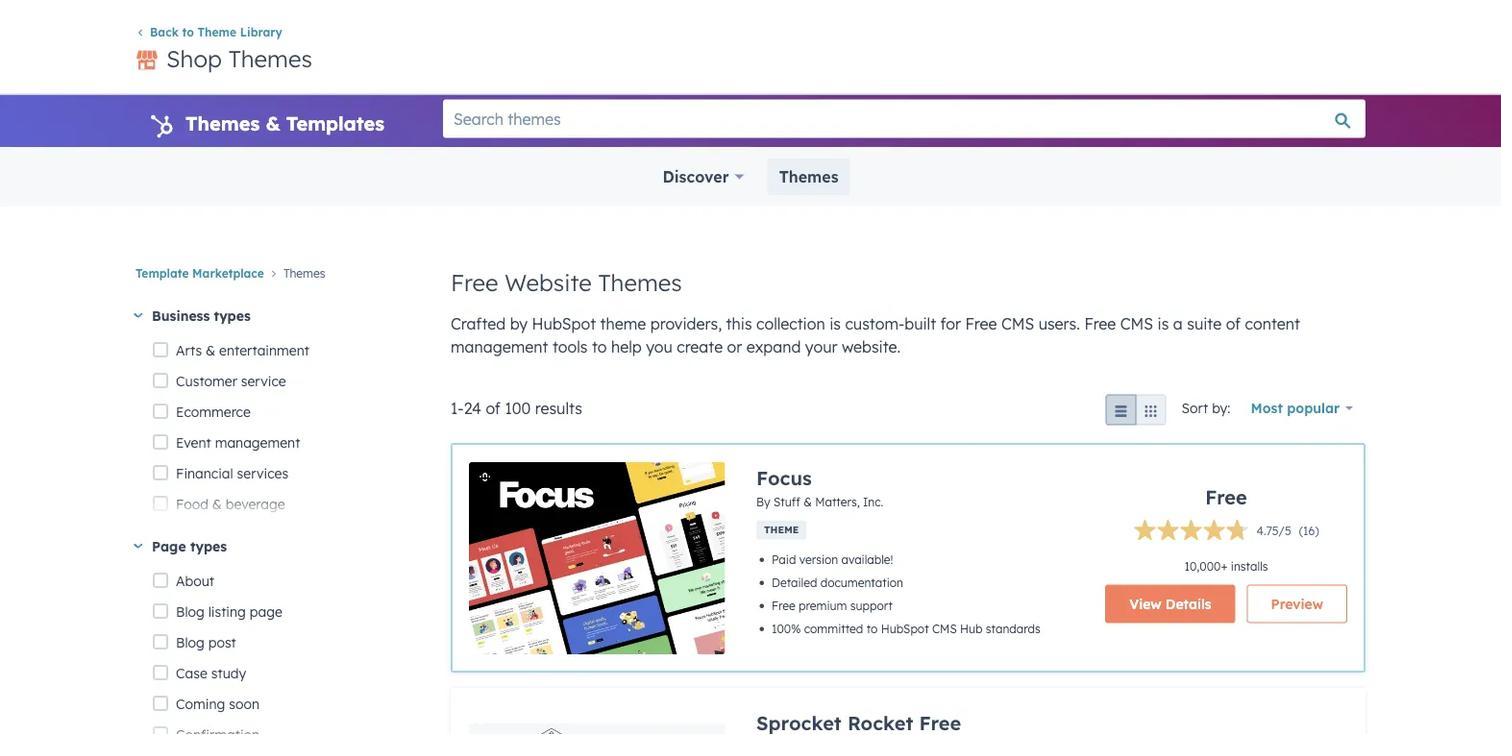 Task type: locate. For each thing, give the bounding box(es) containing it.
back to theme library
[[150, 25, 282, 39]]

shop themes
[[166, 44, 312, 72]]

theme
[[198, 25, 236, 39]]

library
[[240, 25, 282, 39]]

to
[[182, 25, 194, 39]]



Task type: describe. For each thing, give the bounding box(es) containing it.
shop
[[166, 44, 222, 72]]

back to theme library link
[[136, 25, 282, 39]]

back
[[150, 25, 179, 39]]

themes
[[228, 44, 312, 72]]



Task type: vqa. For each thing, say whether or not it's contained in the screenshot.
default
no



